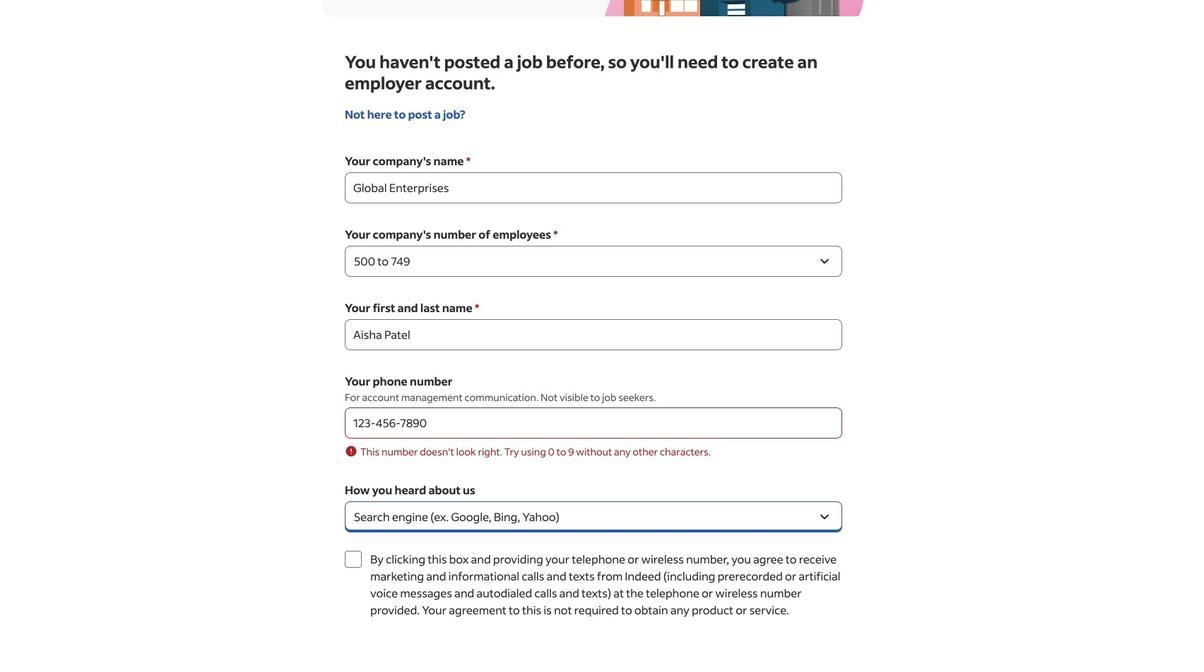 Task type: locate. For each thing, give the bounding box(es) containing it.
None checkbox
[[345, 551, 362, 568]]

None field
[[345, 172, 842, 204]]



Task type: vqa. For each thing, say whether or not it's contained in the screenshot.
Set up 2FA link
no



Task type: describe. For each thing, give the bounding box(es) containing it.
Your first and last name field
[[345, 319, 842, 351]]

Your phone number telephone field
[[345, 408, 842, 439]]



